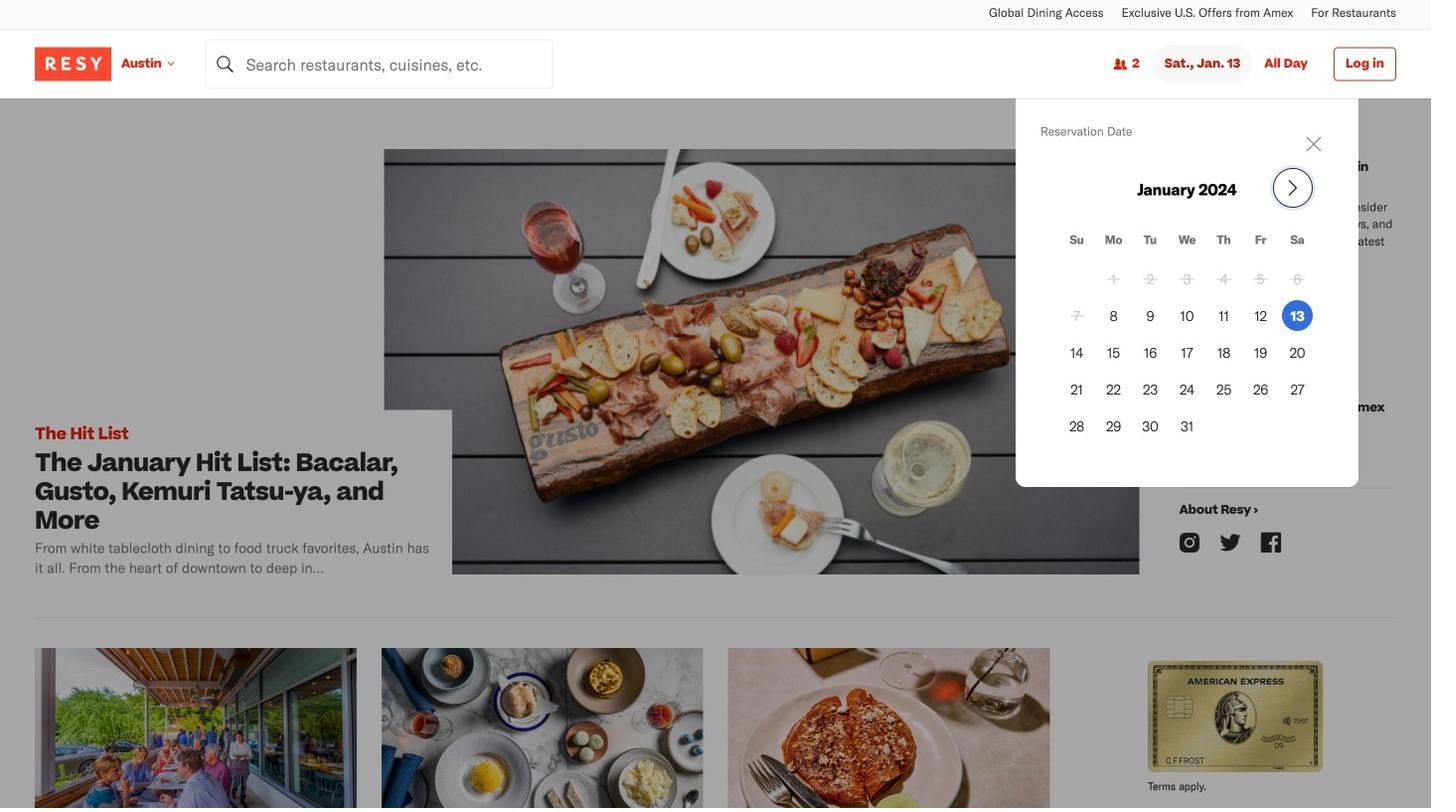 Task type: describe. For each thing, give the bounding box(es) containing it.
1 row from the top
[[1062, 232, 1313, 257]]

resy blog content element
[[35, 99, 1397, 808]]

5 column header from the left
[[1209, 232, 1240, 257]]

1 column header from the left
[[1062, 232, 1092, 257]]

5 row from the top
[[1062, 374, 1313, 405]]

3 row from the top
[[1062, 300, 1313, 331]]

6 column header from the left
[[1245, 232, 1276, 257]]

7 column header from the left
[[1282, 232, 1313, 257]]

Search restaurants, cuisines, etc. text field
[[205, 39, 553, 89]]



Task type: vqa. For each thing, say whether or not it's contained in the screenshot.
4.7 out of 5 stars icon
no



Task type: locate. For each thing, give the bounding box(es) containing it.
column header
[[1062, 232, 1092, 257], [1098, 232, 1129, 257], [1135, 232, 1166, 257], [1172, 232, 1203, 257], [1209, 232, 1240, 257], [1245, 232, 1276, 257], [1282, 232, 1313, 257]]

3 column header from the left
[[1135, 232, 1166, 257]]

6 row from the top
[[1062, 411, 1313, 441]]

dialog
[[1016, 98, 1359, 487]]

table inside main resy banner
[[1056, 170, 1319, 447]]

4 column header from the left
[[1172, 232, 1203, 257]]

table
[[1056, 170, 1319, 447]]

2 column header from the left
[[1098, 232, 1129, 257]]

cell
[[1098, 263, 1129, 294], [1135, 263, 1166, 294], [1172, 263, 1203, 294], [1209, 263, 1240, 294], [1245, 263, 1276, 294], [1282, 263, 1313, 294], [1062, 300, 1092, 331], [1098, 300, 1129, 331], [1135, 300, 1166, 331], [1172, 300, 1203, 331], [1209, 300, 1240, 331], [1245, 300, 1276, 331], [1282, 300, 1313, 331], [1062, 337, 1092, 368], [1098, 337, 1129, 368], [1135, 337, 1166, 368], [1172, 337, 1203, 368], [1209, 337, 1240, 368], [1245, 337, 1276, 368], [1282, 337, 1313, 368], [1062, 374, 1092, 405], [1098, 374, 1129, 405], [1135, 374, 1166, 405], [1172, 374, 1203, 405], [1209, 374, 1240, 405], [1245, 374, 1276, 405], [1282, 374, 1313, 405], [1062, 411, 1092, 441], [1098, 411, 1129, 441], [1135, 411, 1166, 441], [1172, 411, 1203, 441]]

dialog inside main resy banner
[[1016, 98, 1359, 487]]

2 row from the top
[[1062, 263, 1313, 294]]

row
[[1062, 232, 1313, 257], [1062, 263, 1313, 294], [1062, 300, 1313, 331], [1062, 337, 1313, 368], [1062, 374, 1313, 405], [1062, 411, 1313, 441]]

4 row from the top
[[1062, 337, 1313, 368]]

about resy, statistics, and social media links element
[[1170, 149, 1397, 588]]

main resy banner
[[0, 20, 1431, 808]]



